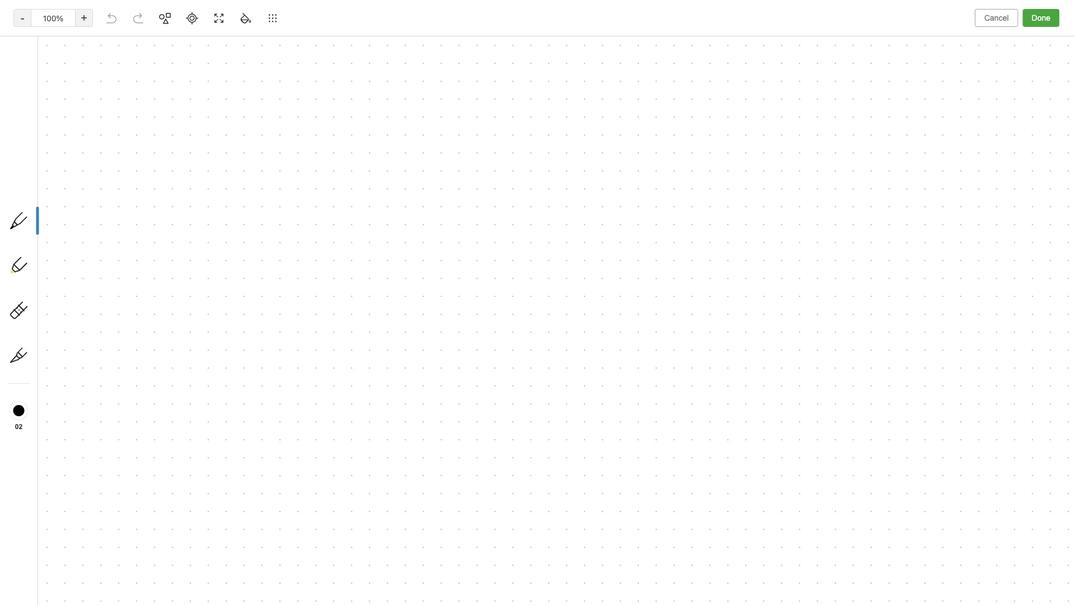Task type: describe. For each thing, give the bounding box(es) containing it.
with
[[52, 206, 68, 216]]

new button
[[7, 59, 128, 79]]

trash link
[[0, 227, 134, 245]]

home
[[25, 92, 46, 101]]

notes (
[[25, 128, 52, 137]]

tree containing home
[[0, 88, 134, 543]]

cheese
[[209, 166, 237, 175]]

first
[[396, 31, 411, 40]]

trash
[[25, 231, 45, 240]]

tasks button
[[0, 142, 134, 160]]

share
[[1017, 31, 1039, 40]]

22
[[149, 189, 157, 197]]

shared with me
[[25, 206, 81, 216]]

me
[[70, 206, 81, 216]]

expand note image
[[356, 29, 369, 43]]

2
[[148, 57, 153, 67]]

notes
[[155, 57, 175, 67]]

only you
[[969, 32, 999, 40]]

only
[[969, 32, 985, 40]]

tags button
[[0, 184, 134, 202]]

notebook
[[413, 31, 446, 40]]

Search text field
[[15, 32, 120, 53]]

notes for notes
[[159, 34, 189, 47]]

22 minutes ago
[[149, 189, 198, 197]]

new
[[25, 64, 41, 73]]

first notebook
[[396, 31, 446, 40]]

Note Editor text field
[[0, 0, 1076, 605]]

ago
[[186, 189, 198, 197]]

note window element
[[0, 0, 1076, 605]]

upgrade button
[[7, 553, 128, 576]]

first notebook button
[[382, 28, 450, 44]]

you
[[987, 32, 999, 40]]



Task type: vqa. For each thing, say whether or not it's contained in the screenshot.
ago
yes



Task type: locate. For each thing, give the bounding box(es) containing it.
shortcuts button
[[0, 106, 134, 124]]

minutes
[[159, 189, 184, 197]]

upgrade
[[58, 560, 91, 569]]

shared
[[25, 206, 50, 216]]

share button
[[1008, 27, 1049, 45]]

note list element
[[134, 22, 348, 605]]

notes for notes (
[[25, 128, 46, 137]]

notebooks link
[[0, 166, 134, 184]]

1 vertical spatial notes
[[25, 128, 46, 137]]

0 horizontal spatial notes
[[25, 128, 46, 137]]

grocery
[[149, 154, 179, 163]]

notes up notes
[[159, 34, 189, 47]]

notes left (
[[25, 128, 46, 137]]

2 notes
[[148, 57, 175, 67]]

milk
[[149, 166, 164, 175]]

0 vertical spatial notes
[[159, 34, 189, 47]]

shared with me link
[[0, 202, 134, 220]]

settings image
[[114, 9, 128, 22]]

list
[[181, 154, 194, 163]]

(
[[49, 128, 52, 137]]

eggs
[[166, 166, 184, 175]]

None search field
[[15, 32, 120, 53]]

1 horizontal spatial notes
[[159, 34, 189, 47]]

tree
[[0, 88, 134, 543]]

sugar
[[186, 166, 207, 175]]

tasks
[[25, 146, 45, 155]]

grocery list milk eggs sugar cheese
[[149, 154, 237, 175]]

tags
[[25, 189, 42, 198]]

shortcuts
[[25, 110, 60, 119]]

notes inside note list element
[[159, 34, 189, 47]]

notebooks
[[25, 171, 64, 180]]

home link
[[0, 88, 134, 106]]

notes
[[159, 34, 189, 47], [25, 128, 46, 137]]



